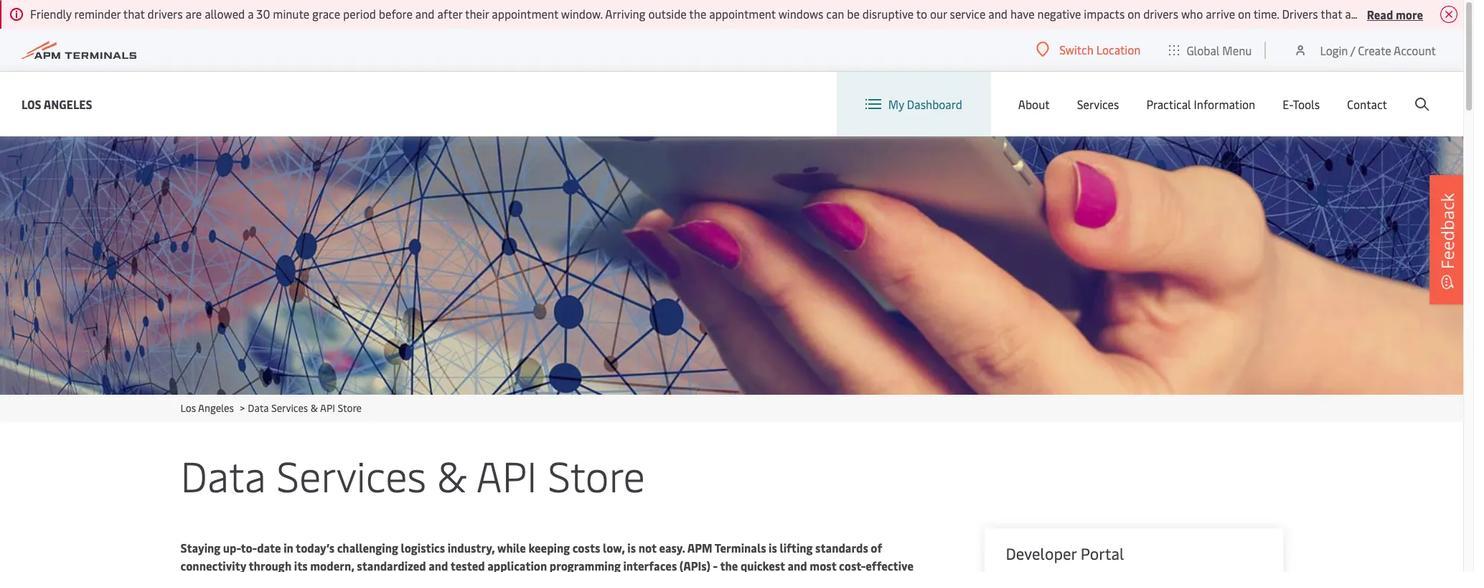 Task type: locate. For each thing, give the bounding box(es) containing it.
0 horizontal spatial los
[[22, 96, 41, 112]]

and left 'after'
[[416, 6, 435, 22]]

1 horizontal spatial angeles
[[198, 401, 234, 415]]

e-tools
[[1283, 96, 1321, 112]]

date
[[257, 540, 281, 556]]

their right 'after'
[[465, 6, 489, 22]]

2 arrive from the left
[[1346, 6, 1375, 22]]

arrive right the "who"
[[1206, 6, 1236, 22]]

1 horizontal spatial store
[[548, 447, 645, 503]]

and left have
[[989, 6, 1008, 22]]

location
[[1097, 42, 1141, 57]]

interfaces
[[624, 558, 677, 572]]

0 horizontal spatial the
[[690, 6, 707, 22]]

appointment left window.
[[492, 6, 559, 22]]

0 horizontal spatial drivers
[[148, 6, 183, 22]]

to-
[[241, 540, 257, 556]]

reminder
[[74, 6, 121, 22]]

contact button
[[1348, 72, 1388, 136]]

application
[[488, 558, 547, 572]]

on left the time.
[[1239, 6, 1252, 22]]

challenging
[[337, 540, 398, 556]]

login / create account link
[[1294, 29, 1437, 71]]

0 horizontal spatial appointment
[[492, 6, 559, 22]]

and down logistics
[[429, 558, 448, 572]]

1 vertical spatial store
[[548, 447, 645, 503]]

los
[[22, 96, 41, 112], [181, 401, 196, 415]]

drivers left the "who"
[[1144, 6, 1179, 22]]

their left 'appoin'
[[1419, 6, 1443, 22]]

data right > at bottom left
[[248, 401, 269, 415]]

0 horizontal spatial their
[[465, 6, 489, 22]]

apm terminals api - data transfer image
[[0, 136, 1464, 395]]

0 vertical spatial services
[[1078, 96, 1120, 112]]

appointment left windows on the right top of page
[[710, 6, 776, 22]]

window.
[[561, 6, 603, 22]]

1 horizontal spatial arrive
[[1346, 6, 1375, 22]]

apm
[[688, 540, 713, 556]]

through
[[249, 558, 292, 572]]

1 drivers from the left
[[148, 6, 183, 22]]

appointment
[[492, 6, 559, 22], [710, 6, 776, 22]]

arrive up login / create account link
[[1346, 6, 1375, 22]]

1 vertical spatial los angeles link
[[181, 401, 234, 415]]

before
[[379, 6, 413, 22]]

2 is from the left
[[769, 540, 778, 556]]

data down > at bottom left
[[181, 447, 266, 503]]

feedback
[[1436, 193, 1460, 269]]

0 vertical spatial angeles
[[44, 96, 92, 112]]

0 vertical spatial data
[[248, 401, 269, 415]]

windows
[[779, 6, 824, 22]]

2 their from the left
[[1419, 6, 1443, 22]]

0 horizontal spatial store
[[338, 401, 362, 415]]

tested
[[451, 558, 485, 572]]

terminals
[[715, 540, 767, 556]]

on right impacts
[[1128, 6, 1141, 22]]

0 horizontal spatial on
[[1128, 6, 1141, 22]]

tools
[[1294, 96, 1321, 112]]

0 vertical spatial api
[[320, 401, 335, 415]]

1 vertical spatial angeles
[[198, 401, 234, 415]]

is left not
[[628, 540, 636, 556]]

0 vertical spatial los angeles link
[[22, 95, 92, 113]]

0 horizontal spatial &
[[311, 401, 318, 415]]

0 vertical spatial store
[[338, 401, 362, 415]]

-
[[713, 558, 718, 572]]

0 horizontal spatial angeles
[[44, 96, 92, 112]]

is up quickest
[[769, 540, 778, 556]]

that
[[123, 6, 145, 22], [1321, 6, 1343, 22]]

low,
[[603, 540, 625, 556]]

0 vertical spatial the
[[690, 6, 707, 22]]

who
[[1182, 6, 1204, 22]]

dashboard
[[908, 96, 963, 112]]

practical
[[1147, 96, 1192, 112]]

los angeles link
[[22, 95, 92, 113], [181, 401, 234, 415]]

1 vertical spatial data
[[181, 447, 266, 503]]

2 vertical spatial services
[[277, 447, 427, 503]]

grace
[[312, 6, 340, 22]]

0 horizontal spatial is
[[628, 540, 636, 556]]

be
[[848, 6, 860, 22]]

data
[[248, 401, 269, 415], [181, 447, 266, 503]]

practical information button
[[1147, 72, 1256, 136]]

1 vertical spatial the
[[721, 558, 738, 572]]

1 horizontal spatial drivers
[[1144, 6, 1179, 22]]

1 vertical spatial services
[[271, 401, 308, 415]]

los angeles
[[22, 96, 92, 112]]

costs
[[573, 540, 601, 556]]

30
[[257, 6, 270, 22]]

1 vertical spatial api
[[477, 447, 537, 503]]

1 their from the left
[[465, 6, 489, 22]]

outside up login / create account
[[1378, 6, 1416, 22]]

today's
[[296, 540, 335, 556]]

drivers
[[148, 6, 183, 22], [1144, 6, 1179, 22]]

on
[[1128, 6, 1141, 22], [1239, 6, 1252, 22]]

drivers
[[1283, 6, 1319, 22]]

keeping
[[529, 540, 570, 556]]

period
[[343, 6, 376, 22]]

1 horizontal spatial the
[[721, 558, 738, 572]]

disruptive
[[863, 6, 914, 22]]

a
[[248, 6, 254, 22]]

0 horizontal spatial los angeles link
[[22, 95, 92, 113]]

and
[[416, 6, 435, 22], [989, 6, 1008, 22], [429, 558, 448, 572], [788, 558, 808, 572]]

1 vertical spatial los
[[181, 401, 196, 415]]

1 horizontal spatial api
[[477, 447, 537, 503]]

1 horizontal spatial on
[[1239, 6, 1252, 22]]

0 horizontal spatial arrive
[[1206, 6, 1236, 22]]

to
[[917, 6, 928, 22]]

appoin
[[1446, 6, 1475, 22]]

0 horizontal spatial that
[[123, 6, 145, 22]]

0 vertical spatial los
[[22, 96, 41, 112]]

1 horizontal spatial los angeles link
[[181, 401, 234, 415]]

and down lifting
[[788, 558, 808, 572]]

switch location button
[[1037, 42, 1141, 57]]

that right reminder
[[123, 6, 145, 22]]

developer
[[1006, 543, 1077, 564]]

time.
[[1254, 6, 1280, 22]]

1 horizontal spatial outside
[[1378, 6, 1416, 22]]

drivers left are
[[148, 6, 183, 22]]

not
[[639, 540, 657, 556]]

api
[[320, 401, 335, 415], [477, 447, 537, 503]]

that right drivers
[[1321, 6, 1343, 22]]

los angeles > data services & api store
[[181, 401, 362, 415]]

global
[[1187, 42, 1220, 58]]

(apis)
[[680, 558, 711, 572]]

1 horizontal spatial their
[[1419, 6, 1443, 22]]

is
[[628, 540, 636, 556], [769, 540, 778, 556]]

1 horizontal spatial los
[[181, 401, 196, 415]]

2 appointment from the left
[[710, 6, 776, 22]]

standardized
[[357, 558, 426, 572]]

are
[[186, 6, 202, 22]]

can
[[827, 6, 845, 22]]

0 horizontal spatial outside
[[649, 6, 687, 22]]

1 horizontal spatial appointment
[[710, 6, 776, 22]]

1 horizontal spatial that
[[1321, 6, 1343, 22]]

outside
[[649, 6, 687, 22], [1378, 6, 1416, 22]]

read more button
[[1368, 5, 1424, 23]]

connectivity
[[181, 558, 246, 572]]

angeles
[[44, 96, 92, 112], [198, 401, 234, 415]]

1 horizontal spatial is
[[769, 540, 778, 556]]

1 is from the left
[[628, 540, 636, 556]]

outside right arriving
[[649, 6, 687, 22]]

1 vertical spatial &
[[437, 447, 467, 503]]

&
[[311, 401, 318, 415], [437, 447, 467, 503]]

2 drivers from the left
[[1144, 6, 1179, 22]]

1 arrive from the left
[[1206, 6, 1236, 22]]



Task type: describe. For each thing, give the bounding box(es) containing it.
angeles for los angeles > data services & api store
[[198, 401, 234, 415]]

quickest
[[741, 558, 785, 572]]

global menu
[[1187, 42, 1253, 58]]

impacts
[[1085, 6, 1125, 22]]

data services & api store
[[181, 447, 645, 503]]

login
[[1321, 42, 1349, 58]]

minute
[[273, 6, 310, 22]]

2 on from the left
[[1239, 6, 1252, 22]]

/
[[1351, 42, 1356, 58]]

1 on from the left
[[1128, 6, 1141, 22]]

have
[[1011, 6, 1035, 22]]

>
[[240, 401, 245, 415]]

service
[[950, 6, 986, 22]]

allowed
[[205, 6, 245, 22]]

1 horizontal spatial &
[[437, 447, 467, 503]]

services button
[[1078, 72, 1120, 136]]

modern,
[[310, 558, 355, 572]]

staying up-to-date in today's challenging logistics industry, while keeping costs low, is not easy. apm terminals is lifting standards of connectivity through its modern, standardized and tested application programming interfaces (apis) - the quickest and most cost-effectiv
[[181, 540, 914, 572]]

negative
[[1038, 6, 1082, 22]]

switch location
[[1060, 42, 1141, 57]]

developer portal
[[1006, 543, 1125, 564]]

industry,
[[448, 540, 495, 556]]

up-
[[223, 540, 241, 556]]

practical information
[[1147, 96, 1256, 112]]

friendly reminder that drivers are allowed a 30 minute grace period before and after their appointment window. arriving outside the appointment windows can be disruptive to our service and have negative impacts on drivers who arrive on time. drivers that arrive outside their appoin
[[30, 6, 1475, 22]]

the inside the staying up-to-date in today's challenging logistics industry, while keeping costs low, is not easy. apm terminals is lifting standards of connectivity through its modern, standardized and tested application programming interfaces (apis) - the quickest and most cost-effectiv
[[721, 558, 738, 572]]

while
[[498, 540, 526, 556]]

about button
[[1019, 72, 1050, 136]]

2 that from the left
[[1321, 6, 1343, 22]]

menu
[[1223, 42, 1253, 58]]

switch
[[1060, 42, 1094, 57]]

login / create account
[[1321, 42, 1437, 58]]

lifting
[[780, 540, 813, 556]]

staying
[[181, 540, 221, 556]]

friendly
[[30, 6, 72, 22]]

account
[[1395, 42, 1437, 58]]

information
[[1195, 96, 1256, 112]]

easy.
[[660, 540, 685, 556]]

logistics
[[401, 540, 445, 556]]

after
[[438, 6, 463, 22]]

our
[[931, 6, 948, 22]]

my dashboard
[[889, 96, 963, 112]]

standards
[[816, 540, 869, 556]]

read more
[[1368, 6, 1424, 22]]

create
[[1359, 42, 1392, 58]]

0 horizontal spatial api
[[320, 401, 335, 415]]

programming
[[550, 558, 621, 572]]

1 appointment from the left
[[492, 6, 559, 22]]

feedback button
[[1430, 175, 1466, 304]]

read
[[1368, 6, 1394, 22]]

portal
[[1081, 543, 1125, 564]]

e-
[[1283, 96, 1294, 112]]

my
[[889, 96, 905, 112]]

0 vertical spatial &
[[311, 401, 318, 415]]

contact
[[1348, 96, 1388, 112]]

1 that from the left
[[123, 6, 145, 22]]

most
[[810, 558, 837, 572]]

los for los angeles
[[22, 96, 41, 112]]

its
[[294, 558, 308, 572]]

of
[[871, 540, 883, 556]]

in
[[284, 540, 294, 556]]

close alert image
[[1441, 6, 1458, 23]]

more
[[1397, 6, 1424, 22]]

arriving
[[606, 6, 646, 22]]

2 outside from the left
[[1378, 6, 1416, 22]]

about
[[1019, 96, 1050, 112]]

1 outside from the left
[[649, 6, 687, 22]]

global menu button
[[1156, 28, 1267, 71]]

los for los angeles > data services & api store
[[181, 401, 196, 415]]

e-tools button
[[1283, 72, 1321, 136]]

angeles for los angeles
[[44, 96, 92, 112]]

my dashboard button
[[866, 72, 963, 136]]

cost-
[[839, 558, 866, 572]]



Task type: vqa. For each thing, say whether or not it's contained in the screenshot.
the our
yes



